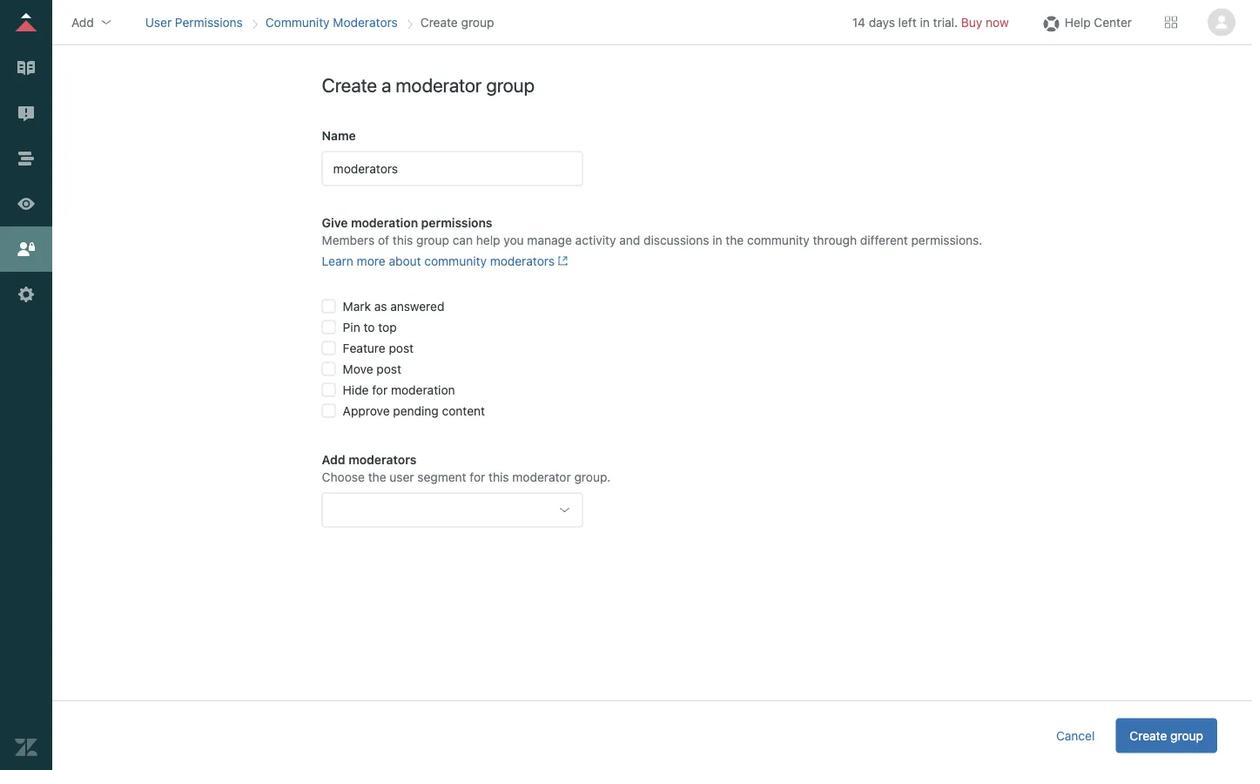 Task type: locate. For each thing, give the bounding box(es) containing it.
1 vertical spatial moderators
[[349, 452, 417, 466]]

0 horizontal spatial moderators
[[349, 452, 417, 466]]

in
[[920, 15, 930, 29], [713, 233, 723, 247]]

0 horizontal spatial create group
[[421, 15, 494, 29]]

settings image
[[15, 283, 37, 306]]

community moderators
[[266, 15, 398, 29]]

1 vertical spatial moderator
[[513, 469, 571, 484]]

and
[[620, 233, 641, 247]]

create
[[421, 15, 458, 29], [322, 74, 377, 96], [1130, 728, 1168, 743]]

different
[[861, 233, 908, 247]]

create group button
[[1116, 718, 1218, 753]]

add inside popup button
[[71, 15, 94, 29]]

this right segment
[[489, 469, 509, 484]]

hide
[[343, 382, 369, 397]]

move post
[[343, 361, 402, 376]]

user permissions link
[[145, 15, 243, 29]]

a
[[382, 74, 391, 96]]

add moderators element
[[322, 493, 583, 527]]

0 vertical spatial add
[[71, 15, 94, 29]]

create a moderator group
[[322, 74, 535, 96]]

for down move post
[[372, 382, 388, 397]]

0 horizontal spatial for
[[372, 382, 388, 397]]

learn
[[322, 253, 354, 268]]

Name field
[[322, 151, 583, 186]]

add
[[71, 15, 94, 29], [322, 452, 346, 466]]

1 vertical spatial the
[[368, 469, 386, 484]]

1 horizontal spatial for
[[470, 469, 486, 484]]

learn more about community moderators link
[[322, 253, 568, 268]]

0 vertical spatial post
[[389, 341, 414, 355]]

1 horizontal spatial add
[[322, 452, 346, 466]]

1 horizontal spatial community
[[748, 233, 810, 247]]

community moderators link
[[266, 15, 398, 29]]

members of this group can help you manage activity and discussions in the community through different permissions.
[[322, 233, 983, 247]]

for
[[372, 382, 388, 397], [470, 469, 486, 484]]

trial.
[[934, 15, 958, 29]]

0 vertical spatial moderators
[[490, 253, 555, 268]]

of
[[378, 233, 389, 247]]

you
[[504, 233, 524, 247]]

about
[[389, 253, 421, 268]]

user permissions image
[[15, 238, 37, 260]]

0 vertical spatial create
[[421, 15, 458, 29]]

create up create a moderator group
[[421, 15, 458, 29]]

to
[[364, 320, 375, 334]]

now
[[986, 15, 1009, 29]]

1 horizontal spatial create
[[421, 15, 458, 29]]

community left through
[[748, 233, 810, 247]]

approve pending content
[[343, 403, 485, 418]]

through
[[813, 233, 857, 247]]

add left user
[[71, 15, 94, 29]]

moderation up of
[[351, 215, 418, 229]]

name
[[322, 128, 356, 142]]

pin
[[343, 320, 360, 334]]

the
[[726, 233, 744, 247], [368, 469, 386, 484]]

1 horizontal spatial moderators
[[490, 253, 555, 268]]

create right the cancel
[[1130, 728, 1168, 743]]

this down give moderation permissions in the left of the page
[[393, 233, 413, 247]]

add moderators choose the user segment for this moderator group.
[[322, 452, 611, 484]]

1 vertical spatial create group
[[1130, 728, 1204, 743]]

1 vertical spatial moderation
[[391, 382, 455, 397]]

moderator right the a
[[396, 74, 482, 96]]

community
[[748, 233, 810, 247], [425, 253, 487, 268]]

activity
[[576, 233, 616, 247]]

(opens in a new tab) image
[[555, 256, 568, 266]]

moderate content image
[[15, 102, 37, 125]]

1 horizontal spatial this
[[489, 469, 509, 484]]

0 horizontal spatial community
[[425, 253, 487, 268]]

moderators inside the add moderators choose the user segment for this moderator group.
[[349, 452, 417, 466]]

2 horizontal spatial create
[[1130, 728, 1168, 743]]

moderator left group.
[[513, 469, 571, 484]]

group
[[461, 15, 494, 29], [486, 74, 535, 96], [416, 233, 449, 247], [1171, 728, 1204, 743]]

post down top at the left
[[389, 341, 414, 355]]

1 vertical spatial this
[[489, 469, 509, 484]]

this inside the add moderators choose the user segment for this moderator group.
[[489, 469, 509, 484]]

0 vertical spatial create group
[[421, 15, 494, 29]]

1 vertical spatial in
[[713, 233, 723, 247]]

post
[[389, 341, 414, 355], [377, 361, 402, 376]]

discussions
[[644, 233, 710, 247]]

create inside button
[[1130, 728, 1168, 743]]

the left user
[[368, 469, 386, 484]]

moderator
[[396, 74, 482, 96], [513, 469, 571, 484]]

post up hide for moderation
[[377, 361, 402, 376]]

0 vertical spatial for
[[372, 382, 388, 397]]

feature
[[343, 341, 386, 355]]

moderation up pending
[[391, 382, 455, 397]]

1 horizontal spatial the
[[726, 233, 744, 247]]

moderators up user
[[349, 452, 417, 466]]

moderators down you
[[490, 253, 555, 268]]

1 horizontal spatial in
[[920, 15, 930, 29]]

0 horizontal spatial the
[[368, 469, 386, 484]]

moderation
[[351, 215, 418, 229], [391, 382, 455, 397]]

add inside the add moderators choose the user segment for this moderator group.
[[322, 452, 346, 466]]

0 vertical spatial moderator
[[396, 74, 482, 96]]

this
[[393, 233, 413, 247], [489, 469, 509, 484]]

for right segment
[[470, 469, 486, 484]]

community down can in the top of the page
[[425, 253, 487, 268]]

0 vertical spatial in
[[920, 15, 930, 29]]

1 vertical spatial community
[[425, 253, 487, 268]]

segment
[[418, 469, 467, 484]]

the right discussions
[[726, 233, 744, 247]]

top
[[378, 320, 397, 334]]

add button
[[66, 9, 118, 35]]

1 vertical spatial add
[[322, 452, 346, 466]]

members
[[322, 233, 375, 247]]

2 vertical spatial create
[[1130, 728, 1168, 743]]

0 horizontal spatial add
[[71, 15, 94, 29]]

0 vertical spatial this
[[393, 233, 413, 247]]

navigation
[[142, 9, 498, 35]]

in right discussions
[[713, 233, 723, 247]]

14 days left in trial. buy now
[[853, 15, 1009, 29]]

1 vertical spatial create
[[322, 74, 377, 96]]

moderators
[[490, 253, 555, 268], [349, 452, 417, 466]]

1 horizontal spatial create group
[[1130, 728, 1204, 743]]

1 vertical spatial for
[[470, 469, 486, 484]]

1 vertical spatial post
[[377, 361, 402, 376]]

create group
[[421, 15, 494, 29], [1130, 728, 1204, 743]]

1 horizontal spatial moderator
[[513, 469, 571, 484]]

left
[[899, 15, 917, 29]]

create left the a
[[322, 74, 377, 96]]

add up choose
[[322, 452, 346, 466]]

permissions
[[175, 15, 243, 29]]

in right left
[[920, 15, 930, 29]]



Task type: describe. For each thing, give the bounding box(es) containing it.
help
[[1065, 15, 1091, 29]]

0 vertical spatial moderation
[[351, 215, 418, 229]]

mark
[[343, 299, 371, 313]]

pending
[[393, 403, 439, 418]]

group inside create group button
[[1171, 728, 1204, 743]]

14
[[853, 15, 866, 29]]

permissions
[[421, 215, 493, 229]]

group inside 'navigation'
[[461, 15, 494, 29]]

0 horizontal spatial this
[[393, 233, 413, 247]]

center
[[1095, 15, 1133, 29]]

choose
[[322, 469, 365, 484]]

give
[[322, 215, 348, 229]]

buy
[[962, 15, 983, 29]]

moderators
[[333, 15, 398, 29]]

help center
[[1065, 15, 1133, 29]]

help center button
[[1036, 9, 1138, 35]]

0 vertical spatial community
[[748, 233, 810, 247]]

move
[[343, 361, 373, 376]]

the inside the add moderators choose the user segment for this moderator group.
[[368, 469, 386, 484]]

mark as answered
[[343, 299, 445, 313]]

can
[[453, 233, 473, 247]]

hide for moderation
[[343, 382, 455, 397]]

cancel button
[[1043, 718, 1109, 753]]

cancel
[[1057, 728, 1095, 743]]

zendesk products image
[[1166, 16, 1178, 28]]

learn more about community moderators
[[322, 253, 555, 268]]

days
[[869, 15, 895, 29]]

0 horizontal spatial create
[[322, 74, 377, 96]]

pin to top
[[343, 320, 397, 334]]

answered
[[391, 299, 445, 313]]

add for add moderators choose the user segment for this moderator group.
[[322, 452, 346, 466]]

community
[[266, 15, 330, 29]]

0 vertical spatial the
[[726, 233, 744, 247]]

create group inside button
[[1130, 728, 1204, 743]]

group.
[[575, 469, 611, 484]]

permissions.
[[912, 233, 983, 247]]

manage
[[527, 233, 572, 247]]

as
[[374, 299, 387, 313]]

zendesk image
[[15, 736, 37, 759]]

user
[[390, 469, 414, 484]]

user
[[145, 15, 172, 29]]

arrange content image
[[15, 147, 37, 170]]

help
[[476, 233, 501, 247]]

more
[[357, 253, 386, 268]]

content
[[442, 403, 485, 418]]

manage articles image
[[15, 57, 37, 79]]

post for feature post
[[389, 341, 414, 355]]

approve
[[343, 403, 390, 418]]

add for add
[[71, 15, 94, 29]]

create inside 'navigation'
[[421, 15, 458, 29]]

for inside the add moderators choose the user segment for this moderator group.
[[470, 469, 486, 484]]

feature post
[[343, 341, 414, 355]]

give moderation permissions
[[322, 215, 493, 229]]

user permissions
[[145, 15, 243, 29]]

customize design image
[[15, 193, 37, 215]]

0 horizontal spatial moderator
[[396, 74, 482, 96]]

0 horizontal spatial in
[[713, 233, 723, 247]]

navigation containing user permissions
[[142, 9, 498, 35]]

create group inside 'navigation'
[[421, 15, 494, 29]]

moderator inside the add moderators choose the user segment for this moderator group.
[[513, 469, 571, 484]]

post for move post
[[377, 361, 402, 376]]



Task type: vqa. For each thing, say whether or not it's contained in the screenshot.
the Damaged within the The Sample Ticket: Damaged Product #2
no



